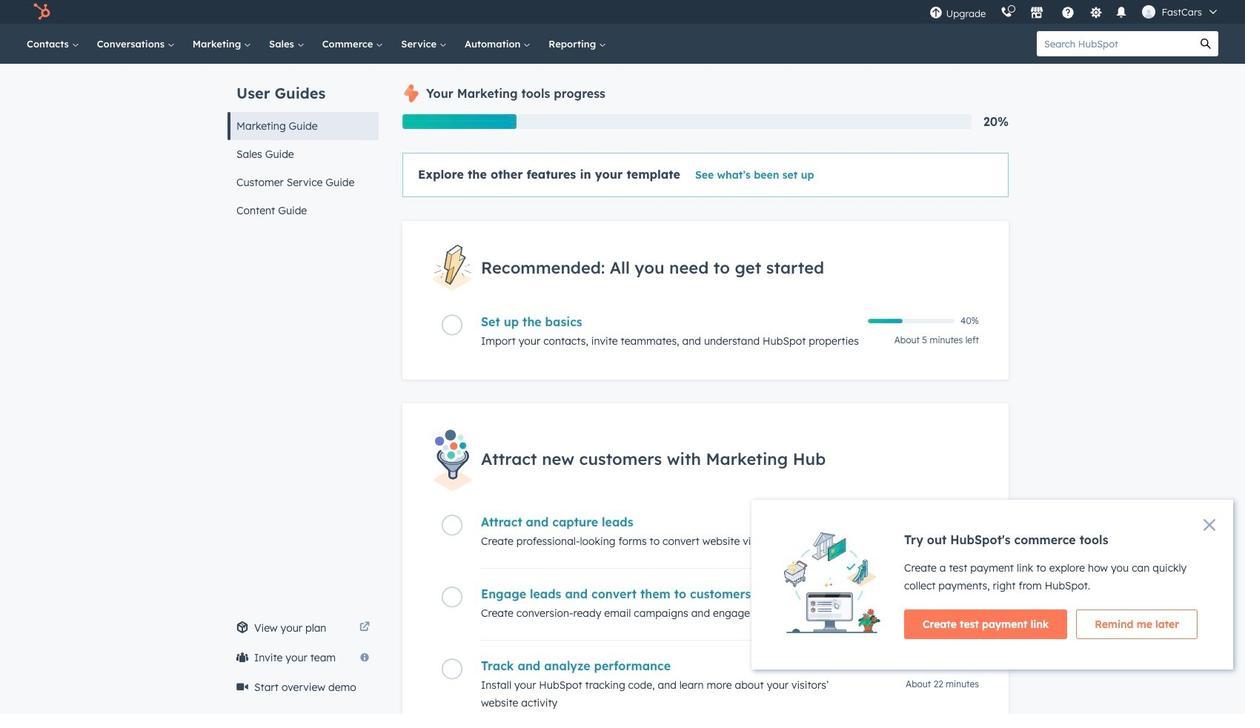 Task type: locate. For each thing, give the bounding box(es) containing it.
marketplaces image
[[1031, 7, 1044, 20]]

user guides element
[[228, 64, 379, 225]]

2 link opens in a new window image from the top
[[360, 622, 370, 633]]

link opens in a new window image
[[360, 619, 370, 637], [360, 622, 370, 633]]

progress bar
[[403, 114, 517, 129]]

menu
[[923, 0, 1228, 24]]



Task type: vqa. For each thing, say whether or not it's contained in the screenshot.
menu
yes



Task type: describe. For each thing, give the bounding box(es) containing it.
1 link opens in a new window image from the top
[[360, 619, 370, 637]]

close image
[[1204, 519, 1216, 531]]

Search HubSpot search field
[[1037, 31, 1194, 56]]

christina overa image
[[1143, 5, 1156, 19]]

[object object] complete progress bar
[[868, 319, 903, 323]]



